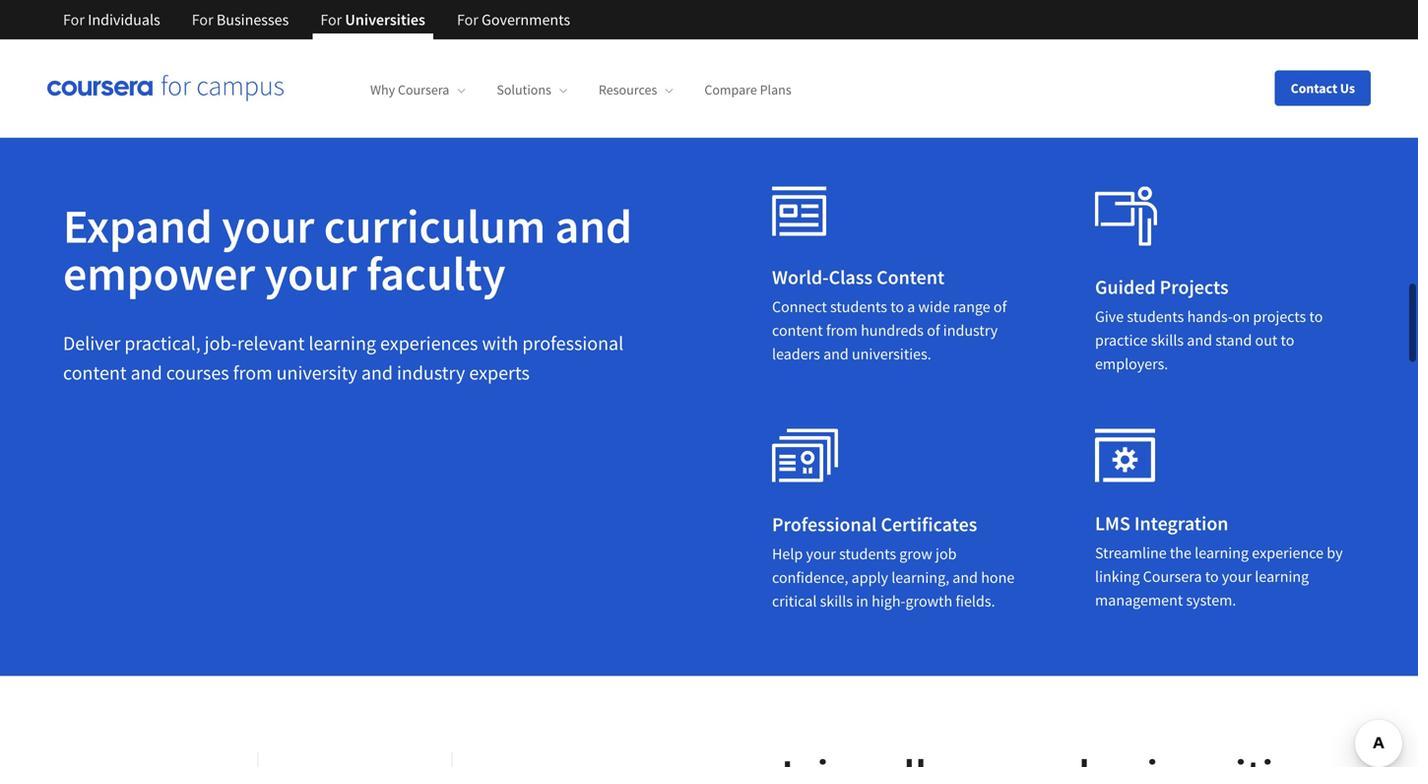 Task type: describe. For each thing, give the bounding box(es) containing it.
compare plans link
[[705, 81, 792, 99]]

students inside guided projects give students hands-on projects to practice skills and stand out to employers.
[[1127, 307, 1184, 327]]

growth
[[906, 592, 953, 611]]

plans
[[760, 81, 792, 99]]

and inside expand your curriculum and empower your faculty
[[555, 197, 632, 256]]

industry for of
[[943, 321, 998, 340]]

practice
[[1095, 331, 1148, 350]]

world-class content image
[[772, 429, 839, 483]]

university
[[276, 361, 357, 385]]

banner navigation
[[47, 0, 586, 39]]

compare plans
[[705, 81, 792, 99]]

us
[[1340, 79, 1355, 97]]

help
[[772, 544, 803, 564]]

skills inside guided projects give students hands-on projects to practice skills and stand out to employers.
[[1151, 331, 1184, 350]]

for for businesses
[[192, 10, 213, 30]]

apply
[[852, 568, 889, 588]]

your inside lms integration streamline the learning experience by linking coursera to your learning management system.
[[1222, 567, 1252, 587]]

by
[[1327, 543, 1343, 563]]

resources
[[599, 81, 657, 99]]

relevant
[[237, 331, 305, 356]]

experiences
[[380, 331, 478, 356]]

professional
[[522, 331, 624, 356]]

projects
[[1253, 307, 1307, 327]]

1 vertical spatial of
[[927, 321, 940, 340]]

experts
[[469, 361, 530, 385]]

management
[[1095, 591, 1183, 610]]

empower
[[63, 244, 255, 303]]

professional certificates help your students grow job confidence, apply learning, and hone critical skills in high-growth fields.
[[772, 512, 1015, 611]]

contact
[[1291, 79, 1338, 97]]

class
[[829, 265, 873, 290]]

coursera for campus image
[[47, 75, 284, 102]]

employers.
[[1095, 354, 1169, 374]]

experience
[[1252, 543, 1324, 563]]

deliver
[[63, 331, 121, 356]]

businesses
[[217, 10, 289, 30]]

job
[[936, 544, 957, 564]]

grow
[[900, 544, 933, 564]]

job-
[[205, 331, 237, 356]]

and inside the "world-class content connect students to a wide range of content  from hundreds of industry leaders and universities."
[[824, 344, 849, 364]]

a
[[908, 297, 915, 317]]

why
[[370, 81, 395, 99]]

from for relevant
[[233, 361, 273, 385]]

curriculum
[[324, 197, 546, 256]]

content
[[877, 265, 945, 290]]

integration icon image
[[1095, 429, 1155, 482]]

high-
[[872, 592, 906, 611]]

content inside deliver practical, job-relevant learning experiences with professional content and courses from university and industry experts
[[63, 361, 127, 385]]

students for certificates
[[839, 544, 896, 564]]

world-class content connect students to a wide range of content  from hundreds of industry leaders and universities.
[[772, 265, 1007, 364]]

universities.
[[852, 344, 932, 364]]

learning for system.
[[1195, 543, 1249, 563]]

solutions link
[[497, 81, 567, 99]]

students for class
[[830, 297, 888, 317]]

hands-
[[1188, 307, 1233, 327]]

streamline
[[1095, 543, 1167, 563]]

wide
[[919, 297, 950, 317]]

fields.
[[956, 592, 995, 611]]

for individuals
[[63, 10, 160, 30]]

expand your curriculum and empower your faculty
[[63, 197, 632, 303]]

icon website image
[[772, 187, 827, 236]]

resources link
[[599, 81, 673, 99]]

give
[[1095, 307, 1124, 327]]

to right projects
[[1310, 307, 1323, 327]]



Task type: vqa. For each thing, say whether or not it's contained in the screenshot.
of industry
yes



Task type: locate. For each thing, give the bounding box(es) containing it.
universities
[[345, 10, 425, 30]]

your
[[222, 197, 314, 256], [265, 244, 357, 303], [806, 544, 836, 564], [1222, 567, 1252, 587]]

2 horizontal spatial learning
[[1255, 567, 1309, 587]]

for businesses
[[192, 10, 289, 30]]

0 horizontal spatial content
[[63, 361, 127, 385]]

1 vertical spatial from
[[233, 361, 273, 385]]

of
[[994, 297, 1007, 317], [927, 321, 940, 340]]

world-
[[772, 265, 829, 290]]

with
[[482, 331, 519, 356]]

system.
[[1186, 591, 1237, 610]]

for left universities
[[320, 10, 342, 30]]

3 for from the left
[[320, 10, 342, 30]]

0 horizontal spatial industry
[[397, 361, 465, 385]]

learning down experience
[[1255, 567, 1309, 587]]

1 horizontal spatial from
[[826, 321, 858, 340]]

content inside the "world-class content connect students to a wide range of content  from hundreds of industry leaders and universities."
[[772, 321, 823, 340]]

why coursera
[[370, 81, 450, 99]]

1 horizontal spatial skills
[[1151, 331, 1184, 350]]

students down class
[[830, 297, 888, 317]]

courses
[[166, 361, 229, 385]]

certificates
[[881, 512, 978, 537]]

stand
[[1216, 331, 1252, 350]]

for for governments
[[457, 10, 479, 30]]

industry for and
[[397, 361, 465, 385]]

for left governments
[[457, 10, 479, 30]]

guided
[[1095, 275, 1156, 300]]

to inside the "world-class content connect students to a wide range of content  from hundreds of industry leaders and universities."
[[891, 297, 904, 317]]

for for universities
[[320, 10, 342, 30]]

students up apply
[[839, 544, 896, 564]]

industry inside deliver practical, job-relevant learning experiences with professional content and courses from university and industry experts
[[397, 361, 465, 385]]

why coursera link
[[370, 81, 465, 99]]

of right "range"
[[994, 297, 1007, 317]]

1 vertical spatial coursera
[[1143, 567, 1202, 587]]

industry
[[943, 321, 998, 340], [397, 361, 465, 385]]

learning,
[[892, 568, 950, 588]]

1 vertical spatial industry
[[397, 361, 465, 385]]

leaders
[[772, 344, 820, 364]]

1 horizontal spatial of
[[994, 297, 1007, 317]]

learning
[[309, 331, 376, 356], [1195, 543, 1249, 563], [1255, 567, 1309, 587]]

0 horizontal spatial learning
[[309, 331, 376, 356]]

1 horizontal spatial content
[[772, 321, 823, 340]]

hundreds
[[861, 321, 924, 340]]

0 horizontal spatial coursera
[[398, 81, 450, 99]]

2 for from the left
[[192, 10, 213, 30]]

1 vertical spatial learning
[[1195, 543, 1249, 563]]

from
[[826, 321, 858, 340], [233, 361, 273, 385]]

on
[[1233, 307, 1250, 327]]

0 vertical spatial skills
[[1151, 331, 1184, 350]]

coursera right the why
[[398, 81, 450, 99]]

coursera inside lms integration streamline the learning experience by linking coursera to your learning management system.
[[1143, 567, 1202, 587]]

range
[[954, 297, 991, 317]]

and inside professional certificates help your students grow job confidence, apply learning, and hone critical skills in high-growth fields.
[[953, 568, 978, 588]]

and inside guided projects give students hands-on projects to practice skills and stand out to employers.
[[1187, 331, 1213, 350]]

from inside the "world-class content connect students to a wide range of content  from hundreds of industry leaders and universities."
[[826, 321, 858, 340]]

0 vertical spatial industry
[[943, 321, 998, 340]]

compare
[[705, 81, 757, 99]]

content down the deliver
[[63, 361, 127, 385]]

from down relevant
[[233, 361, 273, 385]]

contact us button
[[1275, 70, 1371, 106]]

0 vertical spatial of
[[994, 297, 1007, 317]]

the
[[1170, 543, 1192, 563]]

to inside lms integration streamline the learning experience by linking coursera to your learning management system.
[[1205, 567, 1219, 587]]

from for connect
[[826, 321, 858, 340]]

your inside professional certificates help your students grow job confidence, apply learning, and hone critical skills in high-growth fields.
[[806, 544, 836, 564]]

contact us
[[1291, 79, 1355, 97]]

expand
[[63, 197, 212, 256]]

deliver practical, job-relevant learning experiences with professional content and courses from university and industry experts
[[63, 331, 624, 385]]

students
[[830, 297, 888, 317], [1127, 307, 1184, 327], [839, 544, 896, 564]]

skills
[[1151, 331, 1184, 350], [820, 592, 853, 611]]

out
[[1256, 331, 1278, 350]]

for left individuals
[[63, 10, 85, 30]]

students inside the "world-class content connect students to a wide range of content  from hundreds of industry leaders and universities."
[[830, 297, 888, 317]]

learning for and
[[309, 331, 376, 356]]

1 vertical spatial content
[[63, 361, 127, 385]]

0 horizontal spatial of
[[927, 321, 940, 340]]

critical
[[772, 592, 817, 611]]

individuals
[[88, 10, 160, 30]]

4 for from the left
[[457, 10, 479, 30]]

confidence,
[[772, 568, 849, 588]]

industry inside the "world-class content connect students to a wide range of content  from hundreds of industry leaders and universities."
[[943, 321, 998, 340]]

students up practice
[[1127, 307, 1184, 327]]

to
[[891, 297, 904, 317], [1310, 307, 1323, 327], [1281, 331, 1295, 350], [1205, 567, 1219, 587]]

learning up the university in the left of the page
[[309, 331, 376, 356]]

content up leaders
[[772, 321, 823, 340]]

governments
[[482, 10, 570, 30]]

0 vertical spatial from
[[826, 321, 858, 340]]

for governments
[[457, 10, 570, 30]]

coursera
[[398, 81, 450, 99], [1143, 567, 1202, 587]]

1 for from the left
[[63, 10, 85, 30]]

0 vertical spatial learning
[[309, 331, 376, 356]]

hone
[[981, 568, 1015, 588]]

in
[[856, 592, 869, 611]]

1 horizontal spatial learning
[[1195, 543, 1249, 563]]

to right the out
[[1281, 331, 1295, 350]]

1 horizontal spatial industry
[[943, 321, 998, 340]]

2 vertical spatial learning
[[1255, 567, 1309, 587]]

practical,
[[124, 331, 201, 356]]

projects
[[1160, 275, 1229, 300]]

guided projects icon image
[[1095, 187, 1157, 246]]

integration
[[1135, 511, 1229, 536]]

for universities
[[320, 10, 425, 30]]

coursera down the in the bottom right of the page
[[1143, 567, 1202, 587]]

lms
[[1095, 511, 1131, 536]]

for left businesses
[[192, 10, 213, 30]]

learning right the in the bottom right of the page
[[1195, 543, 1249, 563]]

1 horizontal spatial coursera
[[1143, 567, 1202, 587]]

0 horizontal spatial skills
[[820, 592, 853, 611]]

linking
[[1095, 567, 1140, 587]]

from down connect
[[826, 321, 858, 340]]

to up system.
[[1205, 567, 1219, 587]]

0 vertical spatial coursera
[[398, 81, 450, 99]]

and
[[555, 197, 632, 256], [1187, 331, 1213, 350], [824, 344, 849, 364], [131, 361, 162, 385], [361, 361, 393, 385], [953, 568, 978, 588]]

to left the "a"
[[891, 297, 904, 317]]

skills inside professional certificates help your students grow job confidence, apply learning, and hone critical skills in high-growth fields.
[[820, 592, 853, 611]]

professional
[[772, 512, 877, 537]]

learning inside deliver practical, job-relevant learning experiences with professional content and courses from university and industry experts
[[309, 331, 376, 356]]

0 horizontal spatial from
[[233, 361, 273, 385]]

industry down "range"
[[943, 321, 998, 340]]

0 vertical spatial content
[[772, 321, 823, 340]]

solutions
[[497, 81, 552, 99]]

for for individuals
[[63, 10, 85, 30]]

1 vertical spatial skills
[[820, 592, 853, 611]]

lms integration streamline the learning experience by linking coursera to your learning management system.
[[1095, 511, 1343, 610]]

students inside professional certificates help your students grow job confidence, apply learning, and hone critical skills in high-growth fields.
[[839, 544, 896, 564]]

for
[[63, 10, 85, 30], [192, 10, 213, 30], [320, 10, 342, 30], [457, 10, 479, 30]]

skills left in
[[820, 592, 853, 611]]

skills up employers.
[[1151, 331, 1184, 350]]

guided projects give students hands-on projects to practice skills and stand out to employers.
[[1095, 275, 1323, 374]]

content
[[772, 321, 823, 340], [63, 361, 127, 385]]

faculty
[[367, 244, 506, 303]]

of down the wide
[[927, 321, 940, 340]]

from inside deliver practical, job-relevant learning experiences with professional content and courses from university and industry experts
[[233, 361, 273, 385]]

connect
[[772, 297, 827, 317]]

industry down the experiences
[[397, 361, 465, 385]]



